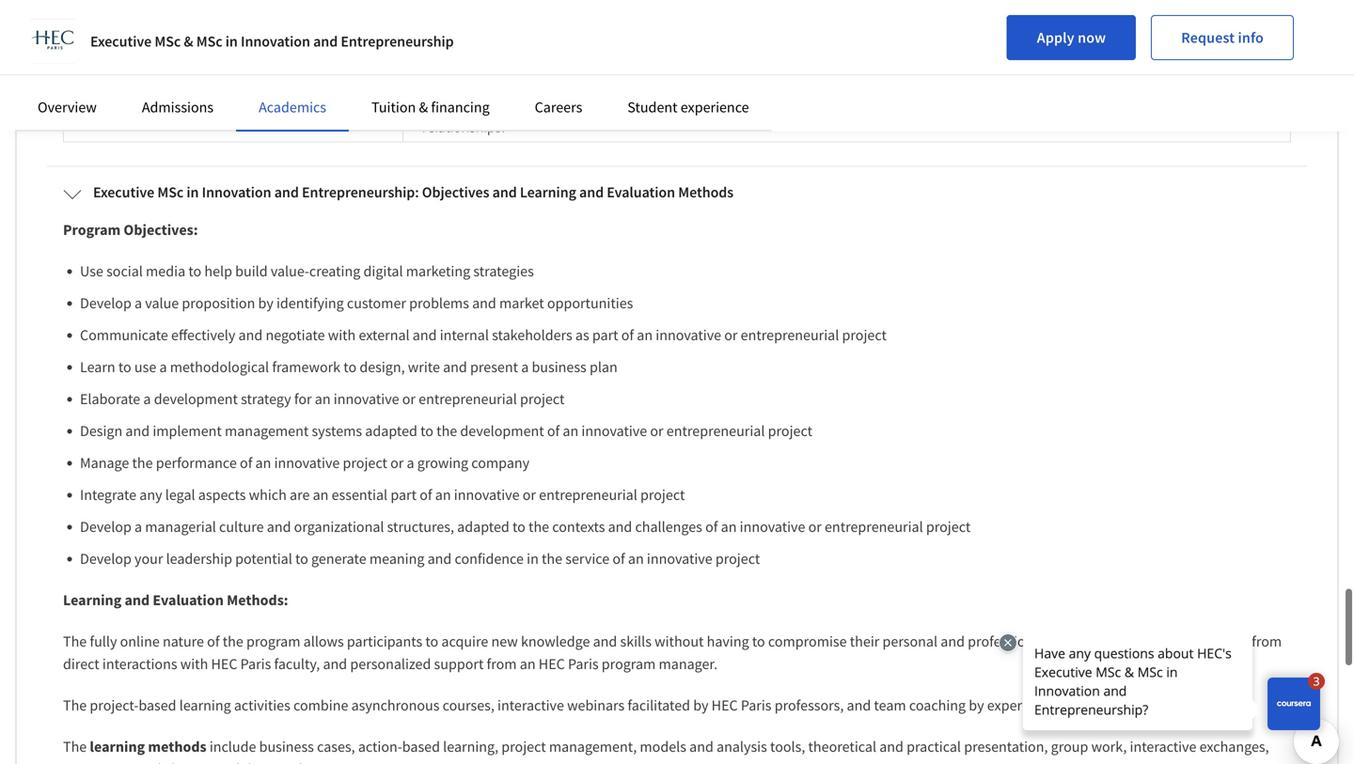 Task type: locate. For each thing, give the bounding box(es) containing it.
learning up include
[[179, 697, 231, 716]]

1 vertical spatial for
[[294, 390, 312, 409]]

1 vertical spatial build
[[1008, 99, 1039, 116]]

learning and evaluation methods:
[[63, 592, 288, 610]]

0 horizontal spatial evaluation
[[153, 592, 224, 610]]

0 horizontal spatial learning
[[90, 738, 145, 757]]

adapted right the systems
[[365, 422, 418, 441]]

financing right the available
[[636, 19, 692, 36]]

critical
[[1062, 19, 1102, 36]]

entrepreneurship
[[341, 32, 454, 51]]

elaborate
[[80, 390, 140, 409]]

the
[[63, 633, 87, 652], [63, 697, 87, 716], [63, 738, 87, 757]]

the down methods:
[[223, 633, 243, 652]]

executive for executive msc & msc in innovation and entrepreneurship
[[90, 32, 152, 51]]

1 horizontal spatial from
[[1253, 633, 1283, 652]]

build
[[627, 49, 658, 67], [1008, 99, 1039, 116], [235, 262, 268, 281]]

in inside dropdown button
[[187, 183, 199, 202]]

0 vertical spatial learning
[[179, 697, 231, 716]]

0 horizontal spatial write
[[408, 358, 440, 377]]

to up 'confidence'
[[513, 518, 526, 537]]

1 horizontal spatial help
[[874, 99, 900, 116]]

practical
[[907, 738, 962, 757]]

program down skills
[[602, 656, 656, 674]]

use social media to help build value-creating digital marketing strategies
[[80, 262, 534, 281]]

part up structures,
[[391, 486, 417, 505]]

the up tutoring,
[[63, 738, 87, 757]]

2 horizontal spatial build
[[1008, 99, 1039, 116]]

experience up presentation,
[[988, 697, 1056, 716]]

innovation down venture
[[202, 183, 272, 202]]

based down asynchronous
[[402, 738, 440, 757]]

available
[[578, 19, 633, 36]]

venture inside 'explore fundamental notions around equity and venture capital funds, to help you understand, build and leverage your finance relationships.'
[[721, 99, 769, 116]]

list
[[71, 260, 1292, 571]]

0 vertical spatial develop
[[80, 294, 132, 313]]

a inside list item
[[135, 518, 142, 537]]

the left service
[[542, 550, 563, 569]]

present down companies,
[[967, 49, 1015, 67]]

innovative inside 'list item'
[[656, 326, 722, 345]]

a inside "list item"
[[407, 454, 415, 473]]

0 vertical spatial present
[[967, 49, 1015, 67]]

1 vertical spatial executive
[[93, 183, 155, 202]]

asynchronous
[[352, 697, 440, 716]]

by
[[258, 294, 274, 313], [694, 697, 709, 716], [969, 697, 985, 716]]

evaluation
[[607, 183, 676, 202], [153, 592, 224, 610]]

based down 'interactions'
[[139, 697, 176, 716]]

1 vertical spatial with
[[180, 656, 208, 674]]

1 vertical spatial help
[[205, 262, 232, 281]]

business down mechanisms
[[733, 49, 787, 67]]

2 vertical spatial business
[[259, 738, 314, 757]]

a left growing in the left bottom of the page
[[407, 454, 415, 473]]

1 horizontal spatial experience
[[988, 697, 1056, 716]]

1 horizontal spatial program
[[602, 656, 656, 674]]

executive msc & msc in innovation and entrepreneurship
[[90, 32, 454, 51]]

0 horizontal spatial present
[[470, 358, 518, 377]]

while
[[1143, 633, 1178, 652]]

1 vertical spatial venture
[[721, 99, 769, 116]]

executive up program objectives:
[[93, 183, 155, 202]]

identifying
[[277, 294, 344, 313]]

the up direct
[[63, 633, 87, 652]]

include business cases, action-based learning, project management, models and analysis tools, theoretical and practical presentation, group work, interactive exchanges, tutoring, virtual classes, and distance learning.
[[63, 738, 1270, 765]]

company
[[472, 454, 530, 473]]

or inside list item
[[523, 486, 536, 505]]

entrepreneurial inside communicate effectively and negotiate with external and internal stakeholders as part of an innovative or entrepreneurial project 'list item'
[[741, 326, 840, 345]]

to left acquire
[[426, 633, 439, 652]]

manager.
[[659, 656, 718, 674]]

entrepreneurial inside "develop a managerial culture and organizational structures, adapted to the contexts and challenges of an innovative or entrepreneurial project" list item
[[825, 518, 924, 537]]

adapted
[[365, 422, 418, 441], [457, 518, 510, 537]]

use
[[80, 262, 103, 281]]

personal
[[883, 633, 938, 652]]

0 vertical spatial program
[[246, 633, 301, 652]]

equity
[[133, 108, 175, 126]]

1 vertical spatial business
[[532, 358, 587, 377]]

management,
[[549, 738, 637, 757]]

proposition
[[182, 294, 255, 313]]

entrepreneurial inside integrate any legal aspects which are an essential part of an innovative or entrepreneurial project list item
[[539, 486, 638, 505]]

1 horizontal spatial based
[[402, 738, 440, 757]]

1 vertical spatial interactive
[[1131, 738, 1197, 757]]

business up distance
[[259, 738, 314, 757]]

0 vertical spatial learning
[[520, 183, 577, 202]]

1 the from the top
[[63, 633, 87, 652]]

team
[[875, 697, 907, 716]]

1 horizontal spatial adapted
[[457, 518, 510, 537]]

0 horizontal spatial how
[[581, 49, 608, 67]]

0 vertical spatial the
[[63, 633, 87, 652]]

or inside list item
[[809, 518, 822, 537]]

0 vertical spatial help
[[874, 99, 900, 116]]

1 vertical spatial your
[[135, 550, 163, 569]]

0 horizontal spatial for
[[294, 390, 312, 409]]

learning.
[[299, 761, 354, 765]]

0 vertical spatial financing
[[636, 19, 692, 36]]

0 vertical spatial build
[[627, 49, 658, 67]]

interactive right work, on the bottom of the page
[[1131, 738, 1197, 757]]

innovation inside executive msc in innovation and entrepreneurship: objectives and learning and evaluation methods dropdown button
[[202, 183, 272, 202]]

1 horizontal spatial learn
[[422, 19, 457, 36]]

executive inside dropdown button
[[93, 183, 155, 202]]

the for the fully online nature of the program allows participants to acquire new knowledge and skills without having to compromise their personal and professional commitments, while benefitting from direct interactions with hec paris faculty, and personalized support from an hec paris program manager.
[[63, 633, 87, 652]]

equity
[[653, 99, 691, 116]]

0 horizontal spatial learning
[[63, 592, 122, 610]]

by right coaching
[[969, 697, 985, 716]]

financing up relationships.
[[431, 98, 490, 117]]

1 vertical spatial part
[[391, 486, 417, 505]]

1 horizontal spatial build
[[627, 49, 658, 67]]

paris down knowledge
[[568, 656, 599, 674]]

innovative down integrate any legal aspects which are an essential part of an innovative or entrepreneurial project list item
[[740, 518, 806, 537]]

2 vertical spatial develop
[[80, 550, 132, 569]]

build inside "in this course, you'll learn how to build and write a business plan, and how to design and present a successful five-minute pitch that will convince any stakeholder."
[[627, 49, 658, 67]]

develop a value proposition by identifying customer problems and market opportunities list item
[[80, 292, 1292, 315]]

innovative inside list item
[[740, 518, 806, 537]]

0 vertical spatial with
[[328, 326, 356, 345]]

an inside the fully online nature of the program allows participants to acquire new knowledge and skills without having to compromise their personal and professional commitments, while benefitting from direct interactions with hec paris faculty, and personalized support from an hec paris program manager.
[[520, 656, 536, 674]]

the project-based learning activities combine asynchronous courses, interactive webinars facilitated by hec paris professors, and team coaching by experience entrepreneurs.
[[63, 697, 1153, 716]]

opportunities
[[548, 294, 634, 313]]

in inside list item
[[527, 550, 539, 569]]

entrepreneurial inside design and implement management systems adapted to the development of an innovative or entrepreneurial project list item
[[667, 422, 765, 441]]

1 horizontal spatial interactive
[[1131, 738, 1197, 757]]

2 horizontal spatial business
[[733, 49, 787, 67]]

0 vertical spatial for
[[777, 19, 794, 36]]

1 horizontal spatial write
[[688, 49, 719, 67]]

develop your leadership potential to generate meaning and confidence in the service of an innovative project
[[80, 550, 760, 569]]

any left the legal
[[140, 486, 162, 505]]

0 horizontal spatial business
[[259, 738, 314, 757]]

organizational
[[294, 518, 384, 537]]

understand,
[[930, 99, 1005, 116]]

for down framework
[[294, 390, 312, 409]]

evaluation left methods
[[607, 183, 676, 202]]

confidence
[[455, 550, 524, 569]]

1 vertical spatial any
[[140, 486, 162, 505]]

0 vertical spatial evaluation
[[607, 183, 676, 202]]

2 develop from the top
[[80, 518, 132, 537]]

1 vertical spatial in
[[187, 183, 199, 202]]

or
[[725, 326, 738, 345], [402, 390, 416, 409], [651, 422, 664, 441], [391, 454, 404, 473], [523, 486, 536, 505], [809, 518, 822, 537]]

0 horizontal spatial learn
[[80, 358, 115, 377]]

1 vertical spatial based
[[402, 738, 440, 757]]

1 vertical spatial innovation
[[202, 183, 272, 202]]

build right 'understand,' on the top of page
[[1008, 99, 1039, 116]]

experience right student
[[681, 98, 750, 117]]

write right design,
[[408, 358, 440, 377]]

finance
[[191, 19, 242, 36]]

build down the available
[[627, 49, 658, 67]]

present down communicate effectively and negotiate with external and internal stakeholders as part of an innovative or entrepreneurial project
[[470, 358, 518, 377]]

present
[[967, 49, 1015, 67], [470, 358, 518, 377]]

help left you
[[874, 99, 900, 116]]

help up proposition
[[205, 262, 232, 281]]

or inside 'list item'
[[725, 326, 738, 345]]

2 vertical spatial in
[[527, 550, 539, 569]]

the left contexts
[[529, 518, 550, 537]]

in up objectives:
[[187, 183, 199, 202]]

design,
[[360, 358, 405, 377]]

entrepreneurial inside elaborate a development strategy for an innovative or entrepreneurial project list item
[[419, 390, 517, 409]]

entrepreneurial
[[83, 19, 188, 36]]

development up company
[[461, 422, 544, 441]]

by down value-
[[258, 294, 274, 313]]

develop
[[80, 294, 132, 313], [80, 518, 132, 537], [80, 550, 132, 569]]

from right benefitting
[[1253, 633, 1283, 652]]

1 how from the left
[[581, 49, 608, 67]]

learning down "careers" link
[[520, 183, 577, 202]]

to right having at the bottom of page
[[753, 633, 766, 652]]

in up business
[[226, 32, 238, 51]]

innovative inside list item
[[454, 486, 520, 505]]

any
[[480, 68, 502, 86], [140, 486, 162, 505]]

learn up the elaborate
[[80, 358, 115, 377]]

0 vertical spatial business
[[733, 49, 787, 67]]

2 vertical spatial the
[[63, 738, 87, 757]]

0 horizontal spatial venture
[[721, 99, 769, 116]]

companies,
[[938, 19, 1009, 36]]

the for the project-based learning activities combine asynchronous courses, interactive webinars facilitated by hec paris professors, and team coaching by experience entrepreneurs.
[[63, 697, 87, 716]]

tuition
[[372, 98, 416, 117]]

executive msc in innovation and entrepreneurship: objectives and learning and evaluation methods
[[93, 183, 734, 202]]

executive up the how
[[90, 32, 152, 51]]

1 vertical spatial from
[[487, 656, 517, 674]]

for up plan,
[[777, 19, 794, 36]]

learn inside learn to use a methodological framework to design, write and present a business plan list item
[[80, 358, 115, 377]]

part right 'as'
[[593, 326, 619, 345]]

development up implement
[[154, 390, 238, 409]]

innovative down company
[[454, 486, 520, 505]]

2 the from the top
[[63, 697, 87, 716]]

learn to use a methodological framework to design, write and present a business plan list item
[[80, 356, 1292, 379]]

0 horizontal spatial interactive
[[498, 697, 564, 716]]

your left finance
[[1125, 99, 1153, 116]]

0 vertical spatial venture
[[1149, 19, 1197, 36]]

1 horizontal spatial by
[[694, 697, 709, 716]]

the inside the fully online nature of the program allows participants to acquire new knowledge and skills without having to compromise their personal and professional commitments, while benefitting from direct interactions with hec paris faculty, and personalized support from an hec paris program manager.
[[63, 633, 87, 652]]

build left value-
[[235, 262, 268, 281]]

tuition & financing
[[372, 98, 490, 117]]

personalized
[[350, 656, 431, 674]]

1 develop from the top
[[80, 294, 132, 313]]

a
[[180, 59, 189, 76]]

0 vertical spatial interactive
[[498, 697, 564, 716]]

to inside develop your leadership potential to generate meaning and confidence in the service of an innovative project list item
[[295, 550, 308, 569]]

0 horizontal spatial help
[[205, 262, 232, 281]]

paris up 'analysis'
[[741, 697, 772, 716]]

to up growing in the left bottom of the page
[[421, 422, 434, 441]]

from down new
[[487, 656, 517, 674]]

five-
[[1095, 49, 1121, 67]]

write inside "in this course, you'll learn how to build and write a business plan, and how to design and present a successful five-minute pitch that will convince any stakeholder."
[[688, 49, 719, 67]]

0 horizontal spatial build
[[235, 262, 268, 281]]

work,
[[1092, 738, 1128, 757]]

1 vertical spatial learn
[[80, 358, 115, 377]]

adapted inside list item
[[457, 518, 510, 537]]

to right media in the top of the page
[[188, 262, 202, 281]]

a left managerial
[[135, 518, 142, 537]]

learning up fully
[[63, 592, 122, 610]]

to left generate
[[295, 550, 308, 569]]

1 horizontal spatial development
[[461, 422, 544, 441]]

potential
[[235, 550, 292, 569]]

direct
[[63, 656, 99, 674]]

student
[[628, 98, 678, 117]]

entrepreneurial
[[741, 326, 840, 345], [419, 390, 517, 409], [667, 422, 765, 441], [539, 486, 638, 505], [825, 518, 924, 537]]

creating
[[309, 262, 361, 281]]

to inside use social media to help build value-creating digital marketing strategies list item
[[188, 262, 202, 281]]

any inside "in this course, you'll learn how to build and write a business plan, and how to design and present a successful five-minute pitch that will convince any stakeholder."
[[480, 68, 502, 86]]

meaning
[[370, 550, 425, 569]]

part inside list item
[[391, 486, 417, 505]]

virtual
[[121, 761, 162, 765]]

of inside "list item"
[[240, 454, 253, 473]]

to right the how
[[116, 59, 130, 76]]

interactive right courses,
[[498, 697, 564, 716]]

project inside list item
[[927, 518, 971, 537]]

0 horizontal spatial adapted
[[365, 422, 418, 441]]

& up 'a'
[[184, 32, 193, 51]]

1 vertical spatial development
[[461, 422, 544, 441]]

management
[[225, 422, 309, 441]]

to inside "develop a managerial culture and organizational structures, adapted to the contexts and challenges of an innovative or entrepreneurial project" list item
[[513, 518, 526, 537]]

professional
[[968, 633, 1046, 652]]

2 how from the left
[[851, 49, 877, 67]]

project inside "list item"
[[343, 454, 388, 473]]

an inside "list item"
[[256, 454, 271, 473]]

1 horizontal spatial learning
[[520, 183, 577, 202]]

growing
[[418, 454, 469, 473]]

innovative up are
[[274, 454, 340, 473]]

paris left faculty,
[[241, 656, 271, 674]]

challenges
[[636, 518, 703, 537]]

hec down knowledge
[[539, 656, 565, 674]]

hec up activities
[[211, 656, 238, 674]]

0 horizontal spatial program
[[246, 633, 301, 652]]

develop your leadership potential to generate meaning and confidence in the service of an innovative project list item
[[80, 548, 1292, 571]]

communicate effectively and negotiate with external and internal stakeholders as part of an innovative or entrepreneurial project list item
[[80, 324, 1292, 347]]

external
[[359, 326, 410, 345]]

2 vertical spatial build
[[235, 262, 268, 281]]

learn
[[422, 19, 457, 36], [80, 358, 115, 377]]

by inside list item
[[258, 294, 274, 313]]

your down managerial
[[135, 550, 163, 569]]

& right tuition
[[419, 98, 428, 117]]

with down 'nature'
[[180, 656, 208, 674]]

1 horizontal spatial evaluation
[[607, 183, 676, 202]]

msc up create
[[155, 32, 181, 51]]

1 horizontal spatial how
[[851, 49, 877, 67]]

to inside 'explore fundamental notions around equity and venture capital funds, to help you understand, build and leverage your finance relationships.'
[[858, 99, 870, 116]]

funds,
[[816, 99, 854, 116]]

how
[[581, 49, 608, 67], [851, 49, 877, 67]]

1 horizontal spatial financing
[[636, 19, 692, 36]]

generate
[[311, 550, 367, 569]]

develop inside list item
[[80, 518, 132, 537]]

write down mechanisms
[[688, 49, 719, 67]]

a left successful
[[1018, 49, 1025, 67]]

0 horizontal spatial by
[[258, 294, 274, 313]]

msc up objectives:
[[157, 183, 184, 202]]

interactive
[[498, 697, 564, 716], [1131, 738, 1197, 757]]

aspects
[[198, 486, 246, 505]]

venture left capital
[[721, 99, 769, 116]]

3 develop from the top
[[80, 550, 132, 569]]

to down the available
[[611, 49, 624, 67]]

your
[[1125, 99, 1153, 116], [135, 550, 163, 569]]

compromise
[[769, 633, 847, 652]]

internal
[[440, 326, 489, 345]]

any down course,
[[480, 68, 502, 86]]

1 horizontal spatial part
[[593, 326, 619, 345]]

the inside the fully online nature of the program allows participants to acquire new knowledge and skills without having to compromise their personal and professional commitments, while benefitting from direct interactions with hec paris faculty, and personalized support from an hec paris program manager.
[[223, 633, 243, 652]]

how down learn about the range of available financing mechanisms for innovative and growth companies, and the critical role of venture capital.
[[851, 49, 877, 67]]

elaborate a development strategy for an innovative or entrepreneurial project list item
[[80, 388, 1292, 411]]

the right manage
[[132, 454, 153, 473]]

business down 'as'
[[532, 358, 587, 377]]

innovative down plan
[[582, 422, 648, 441]]

an inside list item
[[721, 518, 737, 537]]

0 vertical spatial learn
[[422, 19, 457, 36]]

minute
[[1121, 49, 1165, 67]]

innovative down develop a value proposition by identifying customer problems and market opportunities list item
[[656, 326, 722, 345]]

hec up 'analysis'
[[712, 697, 738, 716]]

program
[[63, 221, 121, 240]]

in
[[422, 49, 434, 67]]

student experience
[[628, 98, 750, 117]]

1 horizontal spatial any
[[480, 68, 502, 86]]

facilitated
[[628, 697, 691, 716]]

how down the available
[[581, 49, 608, 67]]

0 horizontal spatial experience
[[681, 98, 750, 117]]

0 horizontal spatial your
[[135, 550, 163, 569]]

msc inside dropdown button
[[157, 183, 184, 202]]

2 horizontal spatial in
[[527, 550, 539, 569]]

1 horizontal spatial learning
[[179, 697, 231, 716]]

based inside the include business cases, action-based learning, project management, models and analysis tools, theoretical and practical presentation, group work, interactive exchanges, tutoring, virtual classes, and distance learning.
[[402, 738, 440, 757]]

0 horizontal spatial part
[[391, 486, 417, 505]]

explore
[[422, 99, 469, 116]]

1 horizontal spatial present
[[967, 49, 1015, 67]]

program up faculty,
[[246, 633, 301, 652]]

present inside "in this course, you'll learn how to build and write a business plan, and how to design and present a successful five-minute pitch that will convince any stakeholder."
[[967, 49, 1015, 67]]

to inside design and implement management systems adapted to the development of an innovative or entrepreneurial project list item
[[421, 422, 434, 441]]

by right facilitated
[[694, 697, 709, 716]]

innovative
[[798, 19, 861, 36], [656, 326, 722, 345], [334, 390, 399, 409], [582, 422, 648, 441], [274, 454, 340, 473], [454, 486, 520, 505], [740, 518, 806, 537], [647, 550, 713, 569]]

market
[[500, 294, 545, 313]]

interactive inside the include business cases, action-based learning, project management, models and analysis tools, theoretical and practical presentation, group work, interactive exchanges, tutoring, virtual classes, and distance learning.
[[1131, 738, 1197, 757]]

exchanges,
[[1200, 738, 1270, 757]]

value-
[[271, 262, 309, 281]]

adapted up 'confidence'
[[457, 518, 510, 537]]

1 vertical spatial program
[[602, 656, 656, 674]]

evaluation inside dropdown button
[[607, 183, 676, 202]]

&
[[184, 32, 193, 51], [419, 98, 428, 117]]

1 vertical spatial adapted
[[457, 518, 510, 537]]

the
[[500, 19, 520, 36], [1039, 19, 1059, 36], [437, 422, 458, 441], [132, 454, 153, 473], [529, 518, 550, 537], [542, 550, 563, 569], [223, 633, 243, 652]]

1 vertical spatial develop
[[80, 518, 132, 537]]

0 horizontal spatial in
[[187, 183, 199, 202]]

1 vertical spatial &
[[419, 98, 428, 117]]

learning up virtual
[[90, 738, 145, 757]]

1 horizontal spatial with
[[328, 326, 356, 345]]



Task type: vqa. For each thing, say whether or not it's contained in the screenshot.
USING
no



Task type: describe. For each thing, give the bounding box(es) containing it.
your inside 'explore fundamental notions around equity and venture capital funds, to help you understand, build and leverage your finance relationships.'
[[1125, 99, 1153, 116]]

a left "value"
[[135, 294, 142, 313]]

create
[[133, 59, 177, 76]]

managerial
[[145, 518, 216, 537]]

with inside the fully online nature of the program allows participants to acquire new knowledge and skills without having to compromise their personal and professional commitments, while benefitting from direct interactions with hec paris faculty, and personalized support from an hec paris program manager.
[[180, 656, 208, 674]]

range
[[524, 19, 559, 36]]

professors,
[[775, 697, 844, 716]]

to left use
[[118, 358, 131, 377]]

innovative down design,
[[334, 390, 399, 409]]

1 vertical spatial learning
[[63, 592, 122, 610]]

3 the from the top
[[63, 738, 87, 757]]

manage
[[80, 454, 129, 473]]

growth
[[891, 19, 935, 36]]

0 vertical spatial from
[[1253, 633, 1283, 652]]

of inside 'list item'
[[622, 326, 634, 345]]

a down stakeholders
[[521, 358, 529, 377]]

the inside list item
[[529, 518, 550, 537]]

culture
[[219, 518, 264, 537]]

with inside 'list item'
[[328, 326, 356, 345]]

as
[[576, 326, 590, 345]]

0 vertical spatial experience
[[681, 98, 750, 117]]

innovative inside "list item"
[[274, 454, 340, 473]]

the up successful
[[1039, 19, 1059, 36]]

business inside the include business cases, action-based learning, project management, models and analysis tools, theoretical and practical presentation, group work, interactive exchanges, tutoring, virtual classes, and distance learning.
[[259, 738, 314, 757]]

build inside 'explore fundamental notions around equity and venture capital funds, to help you understand, build and leverage your finance relationships.'
[[1008, 99, 1039, 116]]

interactions
[[102, 656, 177, 674]]

the inside "list item"
[[132, 454, 153, 473]]

private equity and venture capital
[[83, 108, 310, 126]]

1 horizontal spatial in
[[226, 32, 238, 51]]

any inside list item
[[140, 486, 162, 505]]

1 vertical spatial experience
[[988, 697, 1056, 716]]

2 horizontal spatial by
[[969, 697, 985, 716]]

2 horizontal spatial hec
[[712, 697, 738, 716]]

project inside the include business cases, action-based learning, project management, models and analysis tools, theoretical and practical presentation, group work, interactive exchanges, tutoring, virtual classes, and distance learning.
[[502, 738, 546, 757]]

business inside list item
[[532, 358, 587, 377]]

systems
[[312, 422, 362, 441]]

entrepreneurship:
[[302, 183, 419, 202]]

1 vertical spatial learning
[[90, 738, 145, 757]]

academics link
[[259, 98, 327, 117]]

the up growing in the left bottom of the page
[[437, 422, 458, 441]]

business inside "in this course, you'll learn how to build and write a business plan, and how to design and present a successful five-minute pitch that will convince any stakeholder."
[[733, 49, 787, 67]]

executive msc in innovation and entrepreneurship: objectives and learning and evaluation methods button
[[48, 168, 1307, 219]]

capital.
[[1200, 19, 1244, 36]]

entrepreneurial finance
[[83, 19, 242, 36]]

innovative up plan,
[[798, 19, 861, 36]]

how to create a business plan
[[83, 59, 283, 76]]

project inside list item
[[641, 486, 685, 505]]

coaching
[[910, 697, 966, 716]]

0 vertical spatial innovation
[[241, 32, 310, 51]]

participants
[[347, 633, 423, 652]]

are
[[290, 486, 310, 505]]

notions
[[555, 99, 601, 116]]

explore fundamental notions around equity and venture capital funds, to help you understand, build and leverage your finance relationships.
[[422, 99, 1201, 136]]

media
[[146, 262, 185, 281]]

of inside list item
[[706, 518, 718, 537]]

develop for develop a value proposition by identifying customer problems and market opportunities
[[80, 294, 132, 313]]

private
[[83, 108, 130, 126]]

about
[[461, 19, 497, 36]]

presentation,
[[965, 738, 1049, 757]]

develop a managerial culture and organizational structures, adapted to the contexts and challenges of an innovative or entrepreneurial project list item
[[80, 516, 1292, 539]]

how
[[83, 59, 112, 76]]

of inside the fully online nature of the program allows participants to acquire new knowledge and skills without having to compromise their personal and professional commitments, while benefitting from direct interactions with hec paris faculty, and personalized support from an hec paris program manager.
[[207, 633, 220, 652]]

msc up business
[[196, 32, 223, 51]]

executive for executive msc in innovation and entrepreneurship: objectives and learning and evaluation methods
[[93, 183, 155, 202]]

allows
[[304, 633, 344, 652]]

pitch
[[1168, 49, 1199, 67]]

develop a managerial culture and organizational structures, adapted to the contexts and challenges of an innovative or entrepreneurial project
[[80, 518, 971, 537]]

convince
[[422, 68, 476, 86]]

overview link
[[38, 98, 97, 117]]

admissions link
[[142, 98, 214, 117]]

this
[[437, 49, 460, 67]]

develop for develop a managerial culture and organizational structures, adapted to the contexts and challenges of an innovative or entrepreneurial project
[[80, 518, 132, 537]]

apply now button
[[1007, 15, 1137, 60]]

use social media to help build value-creating digital marketing strategies list item
[[80, 260, 1292, 283]]

fully
[[90, 633, 117, 652]]

in this course, you'll learn how to build and write a business plan, and how to design and present a successful five-minute pitch that will convince any stakeholder.
[[422, 49, 1250, 86]]

course,
[[463, 49, 508, 67]]

plan,
[[791, 49, 821, 67]]

apply
[[1038, 28, 1075, 47]]

0 horizontal spatial paris
[[241, 656, 271, 674]]

without
[[655, 633, 704, 652]]

strategy
[[241, 390, 291, 409]]

design and implement management systems adapted to the development of an innovative or entrepreneurial project list item
[[80, 420, 1292, 443]]

problems
[[409, 294, 469, 313]]

adapted inside list item
[[365, 422, 418, 441]]

list containing use social media to help build value-creating digital marketing strategies
[[71, 260, 1292, 571]]

1 horizontal spatial paris
[[568, 656, 599, 674]]

benefitting
[[1180, 633, 1250, 652]]

0 horizontal spatial financing
[[431, 98, 490, 117]]

manage the performance of an innovative project or a growing company list item
[[80, 452, 1292, 475]]

program objectives:
[[63, 221, 198, 240]]

tools,
[[771, 738, 806, 757]]

role
[[1106, 19, 1130, 36]]

for inside list item
[[294, 390, 312, 409]]

learning,
[[443, 738, 499, 757]]

leverage
[[1069, 99, 1121, 116]]

an inside 'list item'
[[637, 326, 653, 345]]

learning inside dropdown button
[[520, 183, 577, 202]]

relationships.
[[422, 118, 505, 136]]

objectives
[[422, 183, 490, 202]]

you
[[904, 99, 927, 116]]

develop for develop your leadership potential to generate meaning and confidence in the service of an innovative project
[[80, 550, 132, 569]]

help inside 'explore fundamental notions around equity and venture capital funds, to help you understand, build and leverage your finance relationships.'
[[874, 99, 900, 116]]

marketing
[[406, 262, 471, 281]]

write inside list item
[[408, 358, 440, 377]]

apply now
[[1038, 28, 1107, 47]]

use
[[134, 358, 156, 377]]

a down use
[[143, 390, 151, 409]]

msc for in
[[157, 183, 184, 202]]

0 horizontal spatial from
[[487, 656, 517, 674]]

present inside list item
[[470, 358, 518, 377]]

1 horizontal spatial &
[[419, 98, 428, 117]]

courses,
[[443, 697, 495, 716]]

0 vertical spatial based
[[139, 697, 176, 716]]

online
[[120, 633, 160, 652]]

new
[[492, 633, 518, 652]]

customer
[[347, 294, 406, 313]]

to left design,
[[344, 358, 357, 377]]

methods
[[148, 738, 207, 757]]

learn for learn about the range of available financing mechanisms for innovative and growth companies, and the critical role of venture capital.
[[422, 19, 457, 36]]

a right use
[[159, 358, 167, 377]]

1 horizontal spatial venture
[[1149, 19, 1197, 36]]

careers
[[535, 98, 583, 117]]

0 horizontal spatial hec
[[211, 656, 238, 674]]

help inside list item
[[205, 262, 232, 281]]

the learning methods
[[63, 738, 207, 757]]

knowledge
[[521, 633, 590, 652]]

group
[[1052, 738, 1089, 757]]

or inside "list item"
[[391, 454, 404, 473]]

action-
[[358, 738, 402, 757]]

essential
[[332, 486, 388, 505]]

analysis
[[717, 738, 768, 757]]

0 horizontal spatial development
[[154, 390, 238, 409]]

1 horizontal spatial hec
[[539, 656, 565, 674]]

request
[[1182, 28, 1236, 47]]

2 horizontal spatial paris
[[741, 697, 772, 716]]

the left range on the left top of page
[[500, 19, 520, 36]]

overview
[[38, 98, 97, 117]]

part inside 'list item'
[[593, 326, 619, 345]]

request info
[[1182, 28, 1265, 47]]

learn to use a methodological framework to design, write and present a business plan
[[80, 358, 618, 377]]

hec paris logo image
[[30, 19, 75, 64]]

successful
[[1029, 49, 1092, 67]]

models
[[640, 738, 687, 757]]

entrepreneurs.
[[1059, 697, 1153, 716]]

integrate any legal aspects which are an essential part of an innovative or entrepreneurial project list item
[[80, 484, 1292, 507]]

0 horizontal spatial &
[[184, 32, 193, 51]]

your inside list item
[[135, 550, 163, 569]]

a down mechanisms
[[723, 49, 730, 67]]

to left design
[[881, 49, 893, 67]]

innovative down "develop a managerial culture and organizational structures, adapted to the contexts and challenges of an innovative or entrepreneurial project" list item
[[647, 550, 713, 569]]

skills
[[621, 633, 652, 652]]

fundamental
[[472, 99, 551, 116]]

learn for learn to use a methodological framework to design, write and present a business plan
[[80, 358, 115, 377]]

msc for &
[[155, 32, 181, 51]]

of inside list item
[[420, 486, 432, 505]]

methods:
[[227, 592, 288, 610]]

classes,
[[165, 761, 213, 765]]

project inside 'list item'
[[843, 326, 887, 345]]

build inside list item
[[235, 262, 268, 281]]

distance
[[243, 761, 296, 765]]

activities
[[234, 697, 291, 716]]



